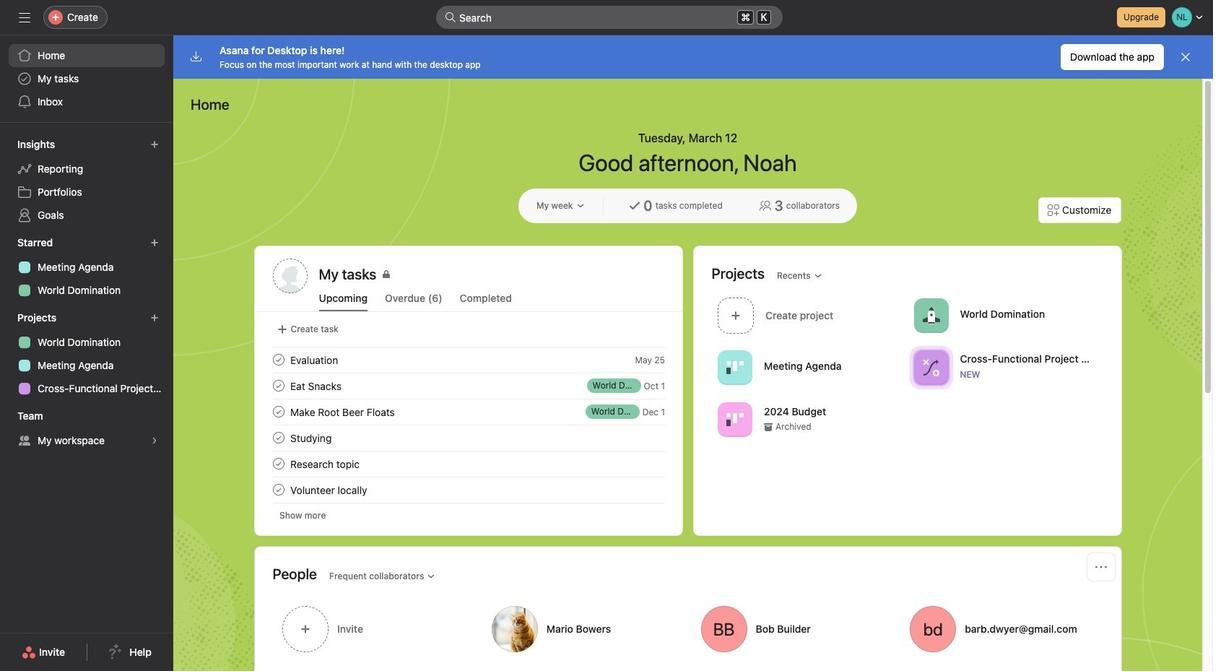 Task type: vqa. For each thing, say whether or not it's contained in the screenshot.
Starred element
yes



Task type: describe. For each thing, give the bounding box(es) containing it.
prominent image
[[445, 12, 457, 23]]

board image
[[726, 359, 744, 376]]

rocket image
[[923, 307, 940, 324]]

4 mark complete checkbox from the top
[[270, 455, 287, 473]]

hide sidebar image
[[19, 12, 30, 23]]

1 mark complete checkbox from the top
[[270, 351, 287, 368]]

add profile photo image
[[273, 259, 307, 293]]

line_and_symbols image
[[923, 359, 940, 376]]

projects element
[[0, 305, 173, 403]]

Mark complete checkbox
[[270, 403, 287, 421]]

dismiss image
[[1181, 51, 1192, 63]]

Search tasks, projects, and more text field
[[436, 6, 783, 29]]

1 mark complete image from the top
[[270, 429, 287, 447]]



Task type: locate. For each thing, give the bounding box(es) containing it.
new project or portfolio image
[[150, 314, 159, 322]]

2 mark complete image from the top
[[270, 377, 287, 394]]

see details, my workspace image
[[150, 436, 159, 445]]

1 vertical spatial mark complete image
[[270, 455, 287, 473]]

mark complete image for mark complete option
[[270, 403, 287, 421]]

1 mark complete image from the top
[[270, 351, 287, 368]]

mark complete image for second mark complete checkbox
[[270, 377, 287, 394]]

Mark complete checkbox
[[270, 351, 287, 368], [270, 377, 287, 394], [270, 429, 287, 447], [270, 455, 287, 473], [270, 481, 287, 499]]

3 mark complete checkbox from the top
[[270, 429, 287, 447]]

new insights image
[[150, 140, 159, 149]]

board image
[[726, 411, 744, 428]]

add items to starred image
[[150, 238, 159, 247]]

4 mark complete image from the top
[[270, 481, 287, 499]]

0 vertical spatial mark complete image
[[270, 429, 287, 447]]

global element
[[0, 35, 173, 122]]

3 mark complete image from the top
[[270, 403, 287, 421]]

2 mark complete checkbox from the top
[[270, 377, 287, 394]]

2 mark complete image from the top
[[270, 455, 287, 473]]

insights element
[[0, 131, 173, 230]]

None field
[[436, 6, 783, 29]]

mark complete image
[[270, 429, 287, 447], [270, 455, 287, 473]]

5 mark complete checkbox from the top
[[270, 481, 287, 499]]

teams element
[[0, 403, 173, 455]]

starred element
[[0, 230, 173, 305]]

mark complete image for fifth mark complete checkbox from the bottom
[[270, 351, 287, 368]]

mark complete image for first mark complete checkbox from the bottom of the page
[[270, 481, 287, 499]]

mark complete image
[[270, 351, 287, 368], [270, 377, 287, 394], [270, 403, 287, 421], [270, 481, 287, 499]]



